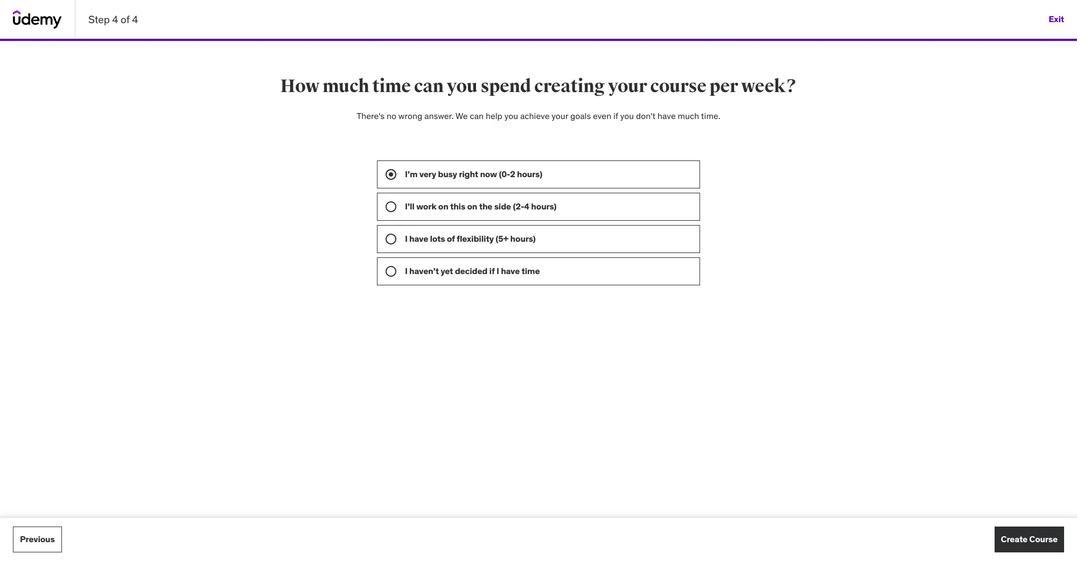 Task type: locate. For each thing, give the bounding box(es) containing it.
1 horizontal spatial much
[[678, 110, 699, 121]]

if right even
[[614, 110, 618, 121]]

goals
[[570, 110, 591, 121]]

if
[[614, 110, 618, 121], [489, 266, 495, 277]]

your
[[608, 75, 647, 97], [552, 110, 568, 121]]

i'll
[[405, 201, 415, 212]]

step 4 of 4 element
[[0, 39, 1077, 41]]

hours)
[[517, 169, 542, 180], [531, 201, 557, 212], [510, 233, 536, 244]]

0 vertical spatial have
[[658, 110, 676, 121]]

1 vertical spatial your
[[552, 110, 568, 121]]

0 horizontal spatial can
[[414, 75, 444, 97]]

if right "decided"
[[489, 266, 495, 277]]

much up there's
[[323, 75, 369, 97]]

of right lots
[[447, 233, 455, 244]]

1 vertical spatial of
[[447, 233, 455, 244]]

i left haven't
[[405, 266, 408, 277]]

2
[[510, 169, 515, 180]]

exit button
[[1049, 6, 1064, 32]]

can up answer.
[[414, 75, 444, 97]]

per
[[710, 75, 738, 97]]

have right the don't
[[658, 110, 676, 121]]

work
[[416, 201, 437, 212]]

week?
[[741, 75, 797, 97]]

i for i have lots of flexibility (5+ hours)
[[405, 233, 408, 244]]

can right we
[[470, 110, 484, 121]]

0 horizontal spatial of
[[121, 13, 130, 26]]

wrong
[[398, 110, 422, 121]]

i
[[405, 233, 408, 244], [405, 266, 408, 277], [497, 266, 499, 277]]

help
[[486, 110, 502, 121]]

previous
[[20, 534, 55, 545]]

your up the don't
[[608, 75, 647, 97]]

step 4 of 4
[[88, 13, 138, 26]]

have left lots
[[409, 233, 428, 244]]

of right step
[[121, 13, 130, 26]]

side
[[494, 201, 511, 212]]

on left the
[[467, 201, 477, 212]]

0 horizontal spatial your
[[552, 110, 568, 121]]

0 horizontal spatial on
[[438, 201, 448, 212]]

0 horizontal spatial if
[[489, 266, 495, 277]]

this
[[450, 201, 465, 212]]

have
[[658, 110, 676, 121], [409, 233, 428, 244], [501, 266, 520, 277]]

1 horizontal spatial time
[[522, 266, 540, 277]]

4
[[112, 13, 118, 26], [132, 13, 138, 26], [524, 201, 529, 212]]

you up we
[[447, 75, 478, 97]]

achieve
[[520, 110, 550, 121]]

1 horizontal spatial your
[[608, 75, 647, 97]]

0 horizontal spatial have
[[409, 233, 428, 244]]

0 horizontal spatial time
[[372, 75, 411, 97]]

have down (5+
[[501, 266, 520, 277]]

exit
[[1049, 14, 1064, 24]]

on
[[438, 201, 448, 212], [467, 201, 477, 212]]

2 vertical spatial have
[[501, 266, 520, 277]]

i left lots
[[405, 233, 408, 244]]

hours) right the 2
[[517, 169, 542, 180]]

2 horizontal spatial you
[[620, 110, 634, 121]]

1 horizontal spatial on
[[467, 201, 477, 212]]

creating
[[534, 75, 605, 97]]

hours) right (5+
[[510, 233, 536, 244]]

hours) right (2-
[[531, 201, 557, 212]]

0 vertical spatial of
[[121, 13, 130, 26]]

1 horizontal spatial can
[[470, 110, 484, 121]]

how
[[280, 75, 319, 97]]

0 vertical spatial your
[[608, 75, 647, 97]]

much left time.
[[678, 110, 699, 121]]

0 vertical spatial time
[[372, 75, 411, 97]]

0 vertical spatial can
[[414, 75, 444, 97]]

1 horizontal spatial if
[[614, 110, 618, 121]]

(2-
[[513, 201, 524, 212]]

we
[[456, 110, 468, 121]]

answer.
[[424, 110, 454, 121]]

1 on from the left
[[438, 201, 448, 212]]

time
[[372, 75, 411, 97], [522, 266, 540, 277]]

1 vertical spatial if
[[489, 266, 495, 277]]

udemy image
[[13, 10, 62, 29]]

haven't
[[409, 266, 439, 277]]

previous button
[[13, 527, 62, 553]]

can
[[414, 75, 444, 97], [470, 110, 484, 121]]

your left goals
[[552, 110, 568, 121]]

on left this
[[438, 201, 448, 212]]

0 vertical spatial if
[[614, 110, 618, 121]]

much
[[323, 75, 369, 97], [678, 110, 699, 121]]

0 horizontal spatial much
[[323, 75, 369, 97]]

you right help
[[505, 110, 518, 121]]

of
[[121, 13, 130, 26], [447, 233, 455, 244]]

1 vertical spatial have
[[409, 233, 428, 244]]

1 horizontal spatial of
[[447, 233, 455, 244]]

even
[[593, 110, 611, 121]]

you left the don't
[[620, 110, 634, 121]]

decided
[[455, 266, 488, 277]]

don't
[[636, 110, 656, 121]]

1 horizontal spatial have
[[501, 266, 520, 277]]

(5+
[[496, 233, 509, 244]]

i right "decided"
[[497, 266, 499, 277]]

you
[[447, 75, 478, 97], [505, 110, 518, 121], [620, 110, 634, 121]]

0 vertical spatial much
[[323, 75, 369, 97]]



Task type: describe. For each thing, give the bounding box(es) containing it.
2 horizontal spatial have
[[658, 110, 676, 121]]

2 horizontal spatial 4
[[524, 201, 529, 212]]

spend
[[481, 75, 531, 97]]

the
[[479, 201, 492, 212]]

create course
[[1001, 534, 1058, 545]]

course
[[650, 75, 707, 97]]

time.
[[701, 110, 721, 121]]

1 horizontal spatial you
[[505, 110, 518, 121]]

2 on from the left
[[467, 201, 477, 212]]

how much time can you spend creating your course per week?
[[280, 75, 797, 97]]

no
[[387, 110, 396, 121]]

there's
[[357, 110, 385, 121]]

0 horizontal spatial you
[[447, 75, 478, 97]]

1 vertical spatial time
[[522, 266, 540, 277]]

lots
[[430, 233, 445, 244]]

i for i haven't yet decided if i have time
[[405, 266, 408, 277]]

now
[[480, 169, 497, 180]]

yet
[[441, 266, 453, 277]]

0 horizontal spatial 4
[[112, 13, 118, 26]]

i haven't yet decided if i have time
[[405, 266, 540, 277]]

create
[[1001, 534, 1028, 545]]

right
[[459, 169, 478, 180]]

create course button
[[995, 527, 1064, 553]]

busy
[[438, 169, 457, 180]]

course
[[1030, 534, 1058, 545]]

1 horizontal spatial 4
[[132, 13, 138, 26]]

flexibility
[[457, 233, 494, 244]]

(0-
[[499, 169, 510, 180]]

1 vertical spatial much
[[678, 110, 699, 121]]

there's no wrong answer. we can help you achieve your goals even if you don't have much time.
[[357, 110, 721, 121]]

i'm
[[405, 169, 418, 180]]

step
[[88, 13, 110, 26]]

0 vertical spatial hours)
[[517, 169, 542, 180]]

2 vertical spatial hours)
[[510, 233, 536, 244]]

i'll work on this on the side (2-4 hours)
[[405, 201, 557, 212]]

very
[[419, 169, 436, 180]]

1 vertical spatial can
[[470, 110, 484, 121]]

i have lots of flexibility (5+ hours)
[[405, 233, 536, 244]]

1 vertical spatial hours)
[[531, 201, 557, 212]]

i'm very busy right now (0-2 hours)
[[405, 169, 542, 180]]



Task type: vqa. For each thing, say whether or not it's contained in the screenshot.
goals
yes



